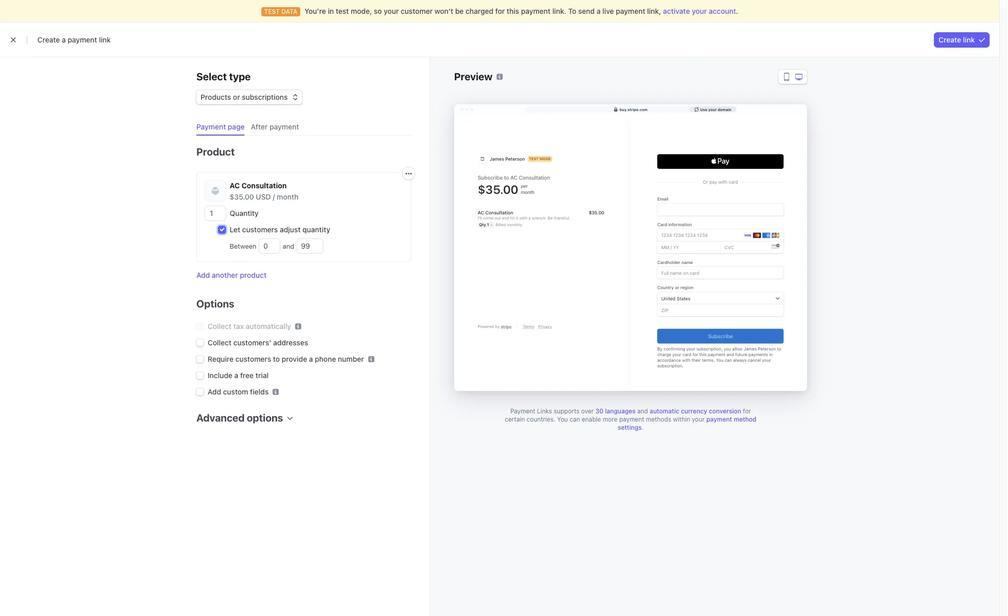 Task type: vqa. For each thing, say whether or not it's contained in the screenshot.
ADD ANOTHER PRODUCT BUTTON
yes



Task type: describe. For each thing, give the bounding box(es) containing it.
activate your account link
[[663, 7, 737, 15]]

automatic
[[650, 407, 680, 415]]

page
[[228, 122, 245, 131]]

for inside for certain countries. you can enable more payment methods within your
[[743, 407, 751, 415]]

certain
[[505, 416, 525, 423]]

to
[[569, 7, 577, 15]]

more
[[603, 416, 618, 423]]

0 horizontal spatial .
[[642, 424, 644, 431]]

use your domain button
[[690, 106, 737, 112]]

payment inside for certain countries. you can enable more payment methods within your
[[620, 416, 645, 423]]

/
[[273, 192, 275, 201]]

1 link from the left
[[99, 35, 111, 44]]

add custom fields
[[208, 387, 269, 396]]

automatic currency conversion link
[[650, 407, 742, 415]]

collect for collect tax automatically
[[208, 322, 232, 331]]

advanced options
[[197, 412, 283, 424]]

for certain countries. you can enable more payment methods within your
[[505, 407, 751, 423]]

collect for collect customers' addresses
[[208, 338, 232, 347]]

after payment
[[251, 122, 299, 131]]

your right so
[[384, 7, 399, 15]]

enable
[[582, 416, 601, 423]]

products or subscriptions button
[[197, 88, 302, 104]]

so
[[374, 7, 382, 15]]

options
[[197, 298, 234, 310]]

this
[[507, 7, 520, 15]]

customers for let
[[242, 225, 278, 234]]

payment for payment links supports over 30 languages and automatic currency conversion
[[511, 407, 536, 415]]

languages
[[605, 407, 636, 415]]

advanced
[[197, 412, 245, 424]]

you're
[[305, 7, 326, 15]]

currency
[[681, 407, 708, 415]]

create for create link
[[939, 35, 962, 44]]

30 languages link
[[596, 407, 636, 415]]

require customers to provide a phone number
[[208, 355, 364, 363]]

Quantity number field
[[205, 206, 226, 221]]

after payment button
[[247, 119, 305, 136]]

collect tax automatically
[[208, 322, 291, 331]]

between
[[230, 242, 258, 250]]

link inside button
[[964, 35, 976, 44]]

type
[[229, 71, 251, 82]]

over
[[582, 407, 594, 415]]

after
[[251, 122, 268, 131]]

payment page tab panel
[[188, 136, 415, 440]]

create link button
[[935, 32, 990, 47]]

select
[[197, 71, 227, 82]]

won't
[[435, 7, 454, 15]]

ac
[[230, 181, 240, 190]]

svg image
[[406, 171, 412, 177]]

consultation
[[242, 181, 287, 190]]

add for add custom fields
[[208, 387, 221, 396]]

preview
[[454, 71, 493, 82]]

product
[[240, 271, 267, 279]]

customers'
[[234, 338, 271, 347]]

to
[[273, 355, 280, 363]]

mode,
[[351, 7, 372, 15]]

account
[[709, 7, 737, 15]]

adjust
[[280, 225, 301, 234]]

activate
[[663, 7, 690, 15]]

quantity
[[230, 209, 259, 218]]

$35.00
[[230, 192, 254, 201]]

conversion
[[709, 407, 742, 415]]

can
[[570, 416, 580, 423]]

products or subscriptions
[[201, 93, 288, 101]]

test
[[336, 7, 349, 15]]

or
[[233, 93, 240, 101]]

use
[[701, 107, 708, 111]]

payment method settings link
[[618, 416, 757, 431]]



Task type: locate. For each thing, give the bounding box(es) containing it.
customers
[[242, 225, 278, 234], [236, 355, 271, 363]]

payment
[[521, 7, 551, 15], [616, 7, 646, 15], [68, 35, 97, 44], [270, 122, 299, 131], [620, 416, 645, 423], [707, 416, 733, 423]]

link.
[[553, 7, 567, 15]]

0 horizontal spatial create
[[37, 35, 60, 44]]

0 vertical spatial .
[[737, 7, 739, 15]]

your right activate
[[692, 7, 707, 15]]

1 create from the left
[[37, 35, 60, 44]]

create for create a payment link
[[37, 35, 60, 44]]

advanced options button
[[192, 405, 293, 425]]

your down automatic currency conversion 'link'
[[692, 416, 705, 423]]

add down include
[[208, 387, 221, 396]]

supports
[[554, 407, 580, 415]]

fields
[[250, 387, 269, 396]]

phone
[[315, 355, 336, 363]]

add
[[197, 271, 210, 279], [208, 387, 221, 396]]

your inside for certain countries. you can enable more payment methods within your
[[692, 416, 705, 423]]

create a payment link
[[37, 35, 111, 44]]

1 horizontal spatial for
[[743, 407, 751, 415]]

0 vertical spatial for
[[496, 7, 505, 15]]

your right "use"
[[709, 107, 717, 111]]

trial
[[256, 371, 269, 380]]

1 vertical spatial for
[[743, 407, 751, 415]]

1 horizontal spatial payment
[[511, 407, 536, 415]]

links
[[537, 407, 552, 415]]

subscriptions
[[242, 93, 288, 101]]

payment up "certain"
[[511, 407, 536, 415]]

create
[[37, 35, 60, 44], [939, 35, 962, 44]]

1 vertical spatial add
[[208, 387, 221, 396]]

create link
[[939, 35, 976, 44]]

countries.
[[527, 416, 556, 423]]

payment page
[[197, 122, 245, 131]]

for
[[496, 7, 505, 15], [743, 407, 751, 415]]

link
[[99, 35, 111, 44], [964, 35, 976, 44]]

0 vertical spatial payment
[[197, 122, 226, 131]]

create inside button
[[939, 35, 962, 44]]

payment inside 'payment page' button
[[197, 122, 226, 131]]

your inside button
[[709, 107, 717, 111]]

methods
[[646, 416, 672, 423]]

1 vertical spatial payment
[[511, 407, 536, 415]]

and up methods
[[638, 407, 648, 415]]

automatically
[[246, 322, 291, 331]]

customers down customers'
[[236, 355, 271, 363]]

within
[[673, 416, 691, 423]]

1 vertical spatial and
[[638, 407, 648, 415]]

30
[[596, 407, 604, 415]]

collect left tax
[[208, 322, 232, 331]]

add another product
[[197, 271, 267, 279]]

0 horizontal spatial for
[[496, 7, 505, 15]]

usd
[[256, 192, 271, 201]]

payment left the page
[[197, 122, 226, 131]]

for up the method
[[743, 407, 751, 415]]

payment method settings
[[618, 416, 757, 431]]

a
[[597, 7, 601, 15], [62, 35, 66, 44], [309, 355, 313, 363], [234, 371, 238, 380]]

1 vertical spatial customers
[[236, 355, 271, 363]]

product
[[197, 146, 235, 158]]

addresses
[[273, 338, 308, 347]]

.
[[737, 7, 739, 15], [642, 424, 644, 431]]

1 vertical spatial collect
[[208, 338, 232, 347]]

0 horizontal spatial and
[[281, 242, 296, 250]]

free
[[240, 371, 254, 380]]

0 vertical spatial and
[[281, 242, 296, 250]]

collect
[[208, 322, 232, 331], [208, 338, 232, 347]]

include a free trial
[[208, 371, 269, 380]]

month
[[277, 192, 299, 201]]

options
[[247, 412, 283, 424]]

another
[[212, 271, 238, 279]]

0 vertical spatial customers
[[242, 225, 278, 234]]

payment inside payment method settings
[[707, 416, 733, 423]]

in
[[328, 7, 334, 15]]

1 horizontal spatial .
[[737, 7, 739, 15]]

you
[[558, 416, 568, 423]]

customer
[[401, 7, 433, 15]]

select type
[[197, 71, 251, 82]]

link,
[[648, 7, 662, 15]]

0 horizontal spatial link
[[99, 35, 111, 44]]

domain
[[718, 107, 732, 111]]

payment link settings tab list
[[192, 119, 411, 136]]

add inside "button"
[[197, 271, 210, 279]]

let customers adjust quantity
[[230, 225, 331, 234]]

2 create from the left
[[939, 35, 962, 44]]

1 collect from the top
[[208, 322, 232, 331]]

collect customers' addresses
[[208, 338, 308, 347]]

number
[[338, 355, 364, 363]]

1 horizontal spatial and
[[638, 407, 648, 415]]

0 vertical spatial add
[[197, 271, 210, 279]]

add another product button
[[197, 270, 267, 280]]

2 link from the left
[[964, 35, 976, 44]]

payment inside button
[[270, 122, 299, 131]]

add left another
[[197, 271, 210, 279]]

settings
[[618, 424, 642, 431]]

charged
[[466, 7, 494, 15]]

send
[[579, 7, 595, 15]]

and inside payment page tab panel
[[281, 242, 296, 250]]

customers for require
[[236, 355, 271, 363]]

and down adjust
[[281, 242, 296, 250]]

method
[[734, 416, 757, 423]]

Maximum adjustable quantity number field
[[297, 239, 323, 253]]

products
[[201, 93, 231, 101]]

customers up minimum adjustable quantity number field
[[242, 225, 278, 234]]

0 vertical spatial collect
[[208, 322, 232, 331]]

be
[[456, 7, 464, 15]]

let
[[230, 225, 240, 234]]

payment
[[197, 122, 226, 131], [511, 407, 536, 415]]

Minimum adjustable quantity number field
[[259, 239, 280, 253]]

and
[[281, 242, 296, 250], [638, 407, 648, 415]]

collect up require
[[208, 338, 232, 347]]

1 horizontal spatial link
[[964, 35, 976, 44]]

require
[[208, 355, 234, 363]]

use your domain
[[701, 107, 732, 111]]

custom
[[223, 387, 248, 396]]

1 horizontal spatial create
[[939, 35, 962, 44]]

2 collect from the top
[[208, 338, 232, 347]]

buy.stripe.com
[[620, 107, 648, 111]]

tax
[[234, 322, 244, 331]]

1 vertical spatial .
[[642, 424, 644, 431]]

for left this
[[496, 7, 505, 15]]

you're in test mode, so your customer won't be charged for this payment link. to send a live payment link, activate your account .
[[305, 7, 739, 15]]

provide
[[282, 355, 307, 363]]

live
[[603, 7, 614, 15]]

ac consultation $35.00 usd / month
[[230, 181, 299, 201]]

0 horizontal spatial payment
[[197, 122, 226, 131]]

add for add another product
[[197, 271, 210, 279]]

payment links supports over 30 languages and automatic currency conversion
[[511, 407, 742, 415]]

payment for payment page
[[197, 122, 226, 131]]

quantity
[[303, 225, 331, 234]]



